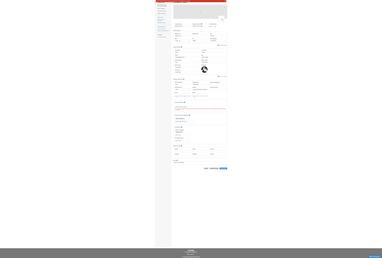 Task type: locate. For each thing, give the bounding box(es) containing it.
please add the relevant coupa commodities your company offers in your profile
[[209, 1, 254, 2]]

Facebook text field
[[233, 208, 254, 210]]

center
[[216, 35, 221, 37]]

discoverable
[[215, 40, 222, 42]]

0 horizontal spatial your
[[234, 1, 237, 2]]

you
[[217, 49, 219, 50]]

Fax number text field
[[233, 95, 266, 98]]

references
[[216, 17, 222, 19]]

0 horizontal spatial profile
[[222, 40, 225, 42]]

Number Of Employees text field
[[281, 112, 302, 114]]

coupa
[[223, 1, 226, 2]]

Address line text field
[[233, 47, 254, 49]]

manage payment information
[[210, 25, 219, 28]]

company
[[210, 2, 216, 4]]

About text field
[[232, 216, 303, 221]]

profile right in
[[250, 1, 254, 2]]

1 horizontal spatial profile
[[250, 1, 254, 2]]

Search product and services... field
[[233, 161, 259, 164]]

what
[[214, 49, 217, 50]]

LinkedIn text field
[[281, 201, 302, 204]]

Twitter text field
[[257, 201, 278, 204]]

Role text field
[[269, 75, 302, 78]]

Instagram text field
[[257, 208, 278, 210]]

add more customers link
[[210, 38, 221, 39]]

payment
[[215, 25, 219, 27]]

create a discoverable profile
[[210, 40, 225, 42]]

None text field
[[233, 69, 266, 71]]

DUNS text field
[[257, 125, 278, 128]]

your
[[234, 1, 237, 2], [247, 1, 250, 2]]

a
[[214, 40, 215, 42]]

customers
[[216, 38, 221, 39]]

tell us what you think button
[[210, 49, 222, 50]]

profile
[[250, 1, 254, 2], [222, 40, 225, 42]]

tell
[[210, 49, 212, 50]]

tell us what you think
[[210, 49, 222, 50]]

your left company
[[234, 1, 237, 2]]

create a discoverable profile link
[[210, 40, 225, 42]]

Search Coupa Commodities... field
[[233, 142, 259, 144]]

Address line 2 text field
[[257, 47, 278, 49]]

learning center
[[210, 35, 221, 37]]

more
[[213, 38, 215, 39]]

1 horizontal spatial your
[[247, 1, 250, 2]]

PO Delivery Email text field
[[281, 118, 302, 121]]

ratings & references link
[[207, 16, 229, 20]]

profile
[[216, 2, 220, 4]]

1 vertical spatial profile
[[222, 40, 225, 42]]

company profile link
[[207, 2, 229, 5]]

profile right discoverable
[[222, 40, 225, 42]]

Website text field
[[233, 201, 254, 204]]

None text field
[[233, 34, 254, 36], [269, 69, 302, 71], [233, 75, 266, 78], [233, 34, 254, 36], [269, 69, 302, 71], [233, 75, 266, 78]]

your right in
[[247, 1, 250, 2]]



Task type: describe. For each thing, give the bounding box(es) containing it.
links
[[214, 22, 218, 24]]

2 your from the left
[[247, 1, 250, 2]]

Doing Business As text field
[[257, 34, 278, 36]]

Work number text field
[[233, 89, 266, 91]]

create
[[210, 40, 214, 42]]

1 your from the left
[[234, 1, 237, 2]]

manage
[[210, 25, 215, 27]]

ratings & references
[[210, 17, 222, 19]]

learning
[[210, 35, 216, 37]]

Mobile number text field
[[269, 82, 302, 84]]

offers
[[242, 1, 246, 2]]

company profile
[[210, 2, 220, 4]]

Year Established text field
[[233, 112, 254, 114]]

please
[[209, 1, 213, 2]]

in
[[246, 1, 247, 2]]

add more customers
[[210, 38, 221, 39]]

City text field
[[281, 47, 302, 49]]

the
[[216, 1, 217, 2]]

us
[[212, 49, 214, 50]]

relevant
[[218, 1, 222, 2]]

add
[[210, 38, 212, 39]]

ratings
[[210, 17, 214, 19]]

quick links
[[210, 22, 218, 24]]

0 vertical spatial profile
[[250, 1, 254, 2]]

Tax ID text field
[[233, 125, 254, 128]]

quick
[[210, 22, 214, 24]]

YouTube text field
[[281, 208, 302, 210]]

add
[[213, 1, 215, 2]]

commodities
[[227, 1, 234, 2]]

company
[[237, 1, 242, 2]]

information
[[210, 27, 216, 28]]

manage payment information link
[[210, 25, 219, 28]]

think
[[219, 49, 222, 50]]

&
[[215, 17, 215, 19]]

ZIP text field
[[257, 53, 278, 56]]



Task type: vqa. For each thing, say whether or not it's contained in the screenshot.
ZIP text box
yes



